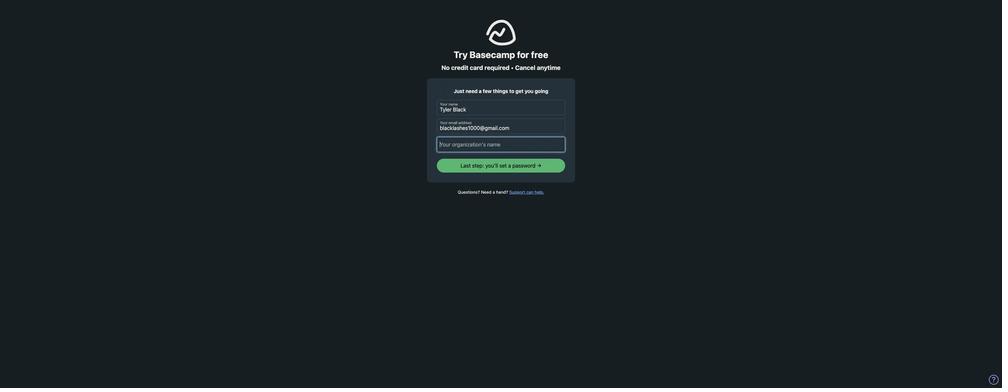 Task type: describe. For each thing, give the bounding box(es) containing it.
get
[[516, 88, 524, 94]]

to
[[509, 88, 514, 94]]

support can help. link
[[509, 190, 544, 195]]

a for hand?
[[493, 190, 495, 195]]

you
[[525, 88, 534, 94]]

step:
[[472, 163, 484, 169]]

Your email address email field
[[437, 119, 565, 134]]

credit
[[451, 64, 468, 72]]

password
[[512, 163, 535, 169]]

just
[[454, 88, 464, 94]]

set
[[499, 163, 507, 169]]

required
[[485, 64, 509, 72]]

questions? need a hand? support can help.
[[458, 190, 544, 195]]

few
[[483, 88, 492, 94]]

last step: you'll set a password →
[[461, 163, 542, 169]]

can
[[526, 190, 533, 195]]

→
[[537, 163, 542, 169]]

support
[[509, 190, 525, 195]]

your name
[[440, 103, 458, 107]]

basecamp
[[470, 49, 515, 60]]

your email address
[[440, 121, 472, 125]]

address
[[458, 121, 472, 125]]

•
[[511, 64, 514, 72]]

cancel
[[515, 64, 535, 72]]

need
[[466, 88, 478, 94]]

try basecamp for free
[[454, 49, 548, 60]]

Your organization's name text field
[[437, 137, 565, 153]]

anytime
[[537, 64, 561, 72]]

things
[[493, 88, 508, 94]]

hand?
[[496, 190, 508, 195]]

you'll
[[485, 163, 498, 169]]

a inside button
[[508, 163, 511, 169]]

your for your name
[[440, 103, 448, 107]]



Task type: vqa. For each thing, say whether or not it's contained in the screenshot.
Main element
no



Task type: locate. For each thing, give the bounding box(es) containing it.
free
[[531, 49, 548, 60]]

try
[[454, 49, 468, 60]]

0 vertical spatial your
[[440, 103, 448, 107]]

your for your email address
[[440, 121, 448, 125]]

0 horizontal spatial a
[[479, 88, 482, 94]]

a right need
[[493, 190, 495, 195]]

1 horizontal spatial a
[[493, 190, 495, 195]]

for
[[517, 49, 529, 60]]

your left email
[[440, 121, 448, 125]]

email
[[449, 121, 457, 125]]

last
[[461, 163, 471, 169]]

2 horizontal spatial a
[[508, 163, 511, 169]]

last step: you'll set a password → button
[[437, 159, 565, 173]]

a for few
[[479, 88, 482, 94]]

your left name
[[440, 103, 448, 107]]

a right set
[[508, 163, 511, 169]]

questions?
[[458, 190, 480, 195]]

just need a few things to get you going
[[454, 88, 548, 94]]

Your name text field
[[437, 100, 565, 116]]

name
[[449, 103, 458, 107]]

need
[[481, 190, 492, 195]]

1 vertical spatial a
[[508, 163, 511, 169]]

1 vertical spatial your
[[440, 121, 448, 125]]

1 your from the top
[[440, 103, 448, 107]]

no credit card required • cancel anytime
[[442, 64, 561, 72]]

help.
[[535, 190, 544, 195]]

a left few
[[479, 88, 482, 94]]

your
[[440, 103, 448, 107], [440, 121, 448, 125]]

2 vertical spatial a
[[493, 190, 495, 195]]

2 your from the top
[[440, 121, 448, 125]]

0 vertical spatial a
[[479, 88, 482, 94]]

card
[[470, 64, 483, 72]]

no
[[442, 64, 450, 72]]

going
[[535, 88, 548, 94]]

a
[[479, 88, 482, 94], [508, 163, 511, 169], [493, 190, 495, 195]]



